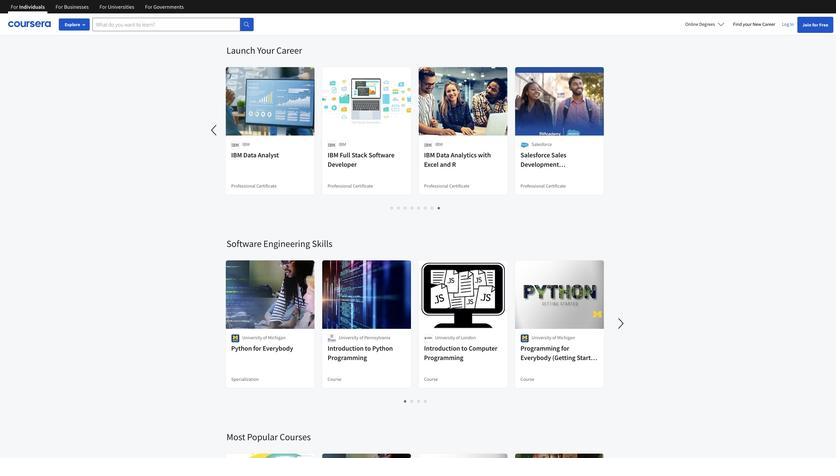 Task type: describe. For each thing, give the bounding box(es) containing it.
(getting
[[552, 354, 576, 362]]

analytics
[[451, 151, 477, 159]]

programming for everybody (getting started with python)
[[521, 344, 598, 372]]

certificate for analyst
[[256, 183, 277, 189]]

introduction for introduction to computer programming
[[424, 344, 460, 353]]

3 button for career
[[402, 204, 409, 212]]

pennsylvania
[[364, 335, 390, 341]]

find
[[733, 21, 742, 27]]

salesforce for salesforce sales development representative
[[521, 151, 550, 159]]

stack
[[352, 151, 367, 159]]

certificate for stack
[[353, 183, 373, 189]]

log in link
[[779, 20, 797, 28]]

4 for launch your career
[[411, 205, 413, 211]]

university of pennsylvania image
[[328, 335, 336, 343]]

businesses
[[64, 3, 89, 10]]

of for programming for everybody (getting started with python)
[[552, 335, 556, 341]]

for governments
[[145, 3, 184, 10]]

professional certificate for development
[[521, 183, 566, 189]]

1 for career
[[391, 205, 393, 211]]

7 button
[[429, 204, 436, 212]]

programming for introduction to python programming
[[328, 354, 367, 362]]

4 button for launch your career
[[409, 204, 416, 212]]

university of london image
[[424, 335, 432, 343]]

1 horizontal spatial career
[[762, 21, 775, 27]]

governments
[[153, 3, 184, 10]]

specialization
[[231, 377, 259, 383]]

ibm full stack software developer
[[328, 151, 395, 169]]

2 button for launch your career
[[395, 204, 402, 212]]

to for python
[[365, 344, 371, 353]]

university of pennsylvania
[[339, 335, 390, 341]]

universities
[[108, 3, 134, 10]]

1 button for launch your career
[[389, 204, 395, 212]]

representative
[[521, 170, 564, 178]]

software engineering skills carousel element
[[223, 218, 836, 411]]

4 button for software engineering skills
[[422, 398, 429, 406]]

8
[[438, 205, 440, 211]]

everybody for python for everybody
[[263, 344, 293, 353]]

for for individuals
[[11, 3, 18, 10]]

software inside the ibm full stack software developer
[[369, 151, 395, 159]]

python for everybody
[[231, 344, 293, 353]]

4 button inside break into the gaming industry carousel element
[[419, 11, 426, 18]]

free
[[819, 22, 828, 28]]

ibm data analyst
[[231, 151, 279, 159]]

ibm right ibm icon
[[435, 141, 443, 148]]

python inside introduction to python programming
[[372, 344, 393, 353]]

ibm inside the ibm full stack software developer
[[328, 151, 338, 159]]

ibm image for ibm data analyst
[[231, 141, 240, 150]]

university of michigan image for programming for everybody (getting started with python)
[[521, 335, 529, 343]]

5 for 5 button within break into the gaming industry carousel element
[[428, 11, 430, 18]]

2 for software engineering skills
[[411, 399, 413, 405]]

full
[[340, 151, 350, 159]]

most popular courses
[[226, 431, 311, 444]]

engineering
[[263, 238, 310, 250]]

launch your career carousel element
[[0, 24, 610, 218]]

everybody for programming for everybody (getting started with python)
[[521, 354, 551, 362]]

university for programming for everybody (getting started with python)
[[532, 335, 551, 341]]

0 vertical spatial 3 button
[[412, 11, 419, 18]]

started
[[577, 354, 598, 362]]

break into the gaming industry carousel element
[[0, 0, 610, 24]]

your
[[257, 44, 275, 56]]

ibm image for ibm full stack software developer
[[328, 141, 336, 150]]

data for analytics
[[436, 151, 449, 159]]

most
[[226, 431, 245, 444]]

online
[[685, 21, 698, 27]]

4 for software engineering skills
[[424, 399, 427, 405]]

launch your career
[[226, 44, 302, 56]]

next slide image
[[613, 316, 629, 332]]

professional for ibm data analytics with excel and r
[[424, 183, 448, 189]]

for for programming
[[561, 344, 569, 353]]

introduction to python programming
[[328, 344, 393, 362]]

r
[[452, 160, 456, 169]]

online degrees button
[[680, 17, 730, 32]]

salesforce sales development representative
[[521, 151, 566, 178]]

course for programming for everybody (getting started with python)
[[521, 377, 534, 383]]

courses
[[280, 431, 311, 444]]

join
[[802, 22, 811, 28]]

course for introduction to computer programming
[[424, 377, 438, 383]]

university of london
[[435, 335, 476, 341]]

professional certificate for analytics
[[424, 183, 469, 189]]

ibm inside ibm data analytics with excel and r
[[424, 151, 435, 159]]

most popular courses carousel element
[[223, 411, 836, 459]]

university of michigan for programming
[[532, 335, 575, 341]]

join for free
[[802, 22, 828, 28]]

0 vertical spatial 2 button
[[405, 11, 412, 18]]

professional certificate for analyst
[[231, 183, 277, 189]]

2 inside break into the gaming industry carousel element
[[407, 11, 410, 18]]

professional certificate for stack
[[328, 183, 373, 189]]

salesforce for salesforce
[[532, 141, 552, 148]]

university for introduction to python programming
[[339, 335, 359, 341]]

log
[[782, 21, 789, 27]]

developer
[[328, 160, 357, 169]]

python)
[[535, 363, 557, 372]]

list inside break into the gaming industry carousel element
[[226, 11, 605, 18]]

individuals
[[19, 3, 45, 10]]



Task type: locate. For each thing, give the bounding box(es) containing it.
0 horizontal spatial 5
[[418, 205, 420, 211]]

michigan for programming
[[557, 335, 575, 341]]

for right join
[[812, 22, 818, 28]]

0 horizontal spatial for
[[253, 344, 261, 353]]

software engineering skills
[[226, 238, 332, 250]]

1
[[401, 11, 403, 18], [391, 205, 393, 211], [404, 399, 407, 405]]

1 horizontal spatial 1
[[401, 11, 403, 18]]

4 university from the left
[[532, 335, 551, 341]]

university up the python for everybody
[[242, 335, 262, 341]]

for for join
[[812, 22, 818, 28]]

professional certificate
[[231, 183, 277, 189], [328, 183, 373, 189], [424, 183, 469, 189], [521, 183, 566, 189]]

introduction down the university of london image
[[424, 344, 460, 353]]

of for introduction to python programming
[[359, 335, 363, 341]]

What do you want to learn? text field
[[92, 18, 240, 31]]

0 vertical spatial 4
[[421, 11, 424, 18]]

for universities
[[99, 3, 134, 10]]

6 button
[[422, 204, 429, 212]]

1 horizontal spatial to
[[461, 344, 467, 353]]

2 list from the top
[[226, 204, 605, 212]]

1 horizontal spatial everybody
[[521, 354, 551, 362]]

1 of from the left
[[263, 335, 267, 341]]

1 vertical spatial with
[[521, 363, 533, 372]]

university of michigan up the python for everybody
[[242, 335, 286, 341]]

university for introduction to computer programming
[[435, 335, 455, 341]]

university of michigan
[[242, 335, 286, 341], [532, 335, 575, 341]]

0 vertical spatial 4 button
[[419, 11, 426, 18]]

log in
[[782, 21, 794, 27]]

professional down ibm data analyst
[[231, 183, 255, 189]]

2 professional from the left
[[328, 183, 352, 189]]

0 horizontal spatial 3
[[404, 205, 407, 211]]

for up specialization
[[253, 344, 261, 353]]

2 university of michigan image from the left
[[521, 335, 529, 343]]

development
[[521, 160, 559, 169]]

1 course from the left
[[328, 377, 341, 383]]

2 certificate from the left
[[353, 183, 373, 189]]

to
[[365, 344, 371, 353], [461, 344, 467, 353]]

0 horizontal spatial career
[[276, 44, 302, 56]]

programming inside programming for everybody (getting started with python)
[[521, 344, 560, 353]]

with inside programming for everybody (getting started with python)
[[521, 363, 533, 372]]

0 horizontal spatial with
[[478, 151, 491, 159]]

list for launch your career
[[226, 204, 605, 212]]

3 for software engineering skills
[[418, 399, 420, 405]]

ibm left full
[[328, 151, 338, 159]]

data inside ibm data analytics with excel and r
[[436, 151, 449, 159]]

1 list from the top
[[226, 11, 605, 18]]

2 introduction from the left
[[424, 344, 460, 353]]

ibm image
[[231, 141, 240, 150], [328, 141, 336, 150]]

find your new career
[[733, 21, 775, 27]]

university of michigan image
[[231, 335, 240, 343], [521, 335, 529, 343]]

1 horizontal spatial ibm image
[[328, 141, 336, 150]]

1 to from the left
[[365, 344, 371, 353]]

1 button
[[399, 11, 405, 18], [389, 204, 395, 212], [402, 398, 409, 406]]

everybody
[[263, 344, 293, 353], [521, 354, 551, 362]]

4 inside break into the gaming industry carousel element
[[421, 11, 424, 18]]

of up introduction to python programming
[[359, 335, 363, 341]]

0 vertical spatial list
[[226, 11, 605, 18]]

ibm up 'excel'
[[424, 151, 435, 159]]

1 horizontal spatial 4
[[421, 11, 424, 18]]

0 horizontal spatial university of michigan
[[242, 335, 286, 341]]

of up programming for everybody (getting started with python)
[[552, 335, 556, 341]]

programming down university of london
[[424, 354, 463, 362]]

programming for everybody (getting started with python) course by university of michigan, image
[[419, 454, 508, 459]]

3 for from the left
[[99, 3, 107, 10]]

3 list from the top
[[226, 398, 605, 406]]

1 vertical spatial 2
[[397, 205, 400, 211]]

for left "businesses"
[[56, 3, 63, 10]]

1 vertical spatial list
[[226, 204, 605, 212]]

1 horizontal spatial 3
[[414, 11, 417, 18]]

analyst
[[258, 151, 279, 159]]

1 python from the left
[[231, 344, 252, 353]]

1 vertical spatial 3
[[404, 205, 407, 211]]

2 vertical spatial 1
[[404, 399, 407, 405]]

2 of from the left
[[359, 335, 363, 341]]

1 horizontal spatial university of michigan
[[532, 335, 575, 341]]

1 button for software engineering skills
[[402, 398, 409, 406]]

2 button
[[405, 11, 412, 18], [395, 204, 402, 212], [409, 398, 416, 406]]

2 horizontal spatial 4
[[424, 399, 427, 405]]

1 vertical spatial 4
[[411, 205, 413, 211]]

1 horizontal spatial 2
[[407, 11, 410, 18]]

1 horizontal spatial 5 button
[[426, 11, 432, 18]]

2 python from the left
[[372, 344, 393, 353]]

and
[[440, 160, 451, 169]]

4 button
[[419, 11, 426, 18], [409, 204, 416, 212], [422, 398, 429, 406]]

2 horizontal spatial 3
[[418, 399, 420, 405]]

2 vertical spatial 4
[[424, 399, 427, 405]]

coursera image
[[8, 19, 51, 30]]

popular
[[247, 431, 278, 444]]

computer
[[469, 344, 497, 353]]

2 michigan from the left
[[557, 335, 575, 341]]

to for computer
[[461, 344, 467, 353]]

for left universities
[[99, 3, 107, 10]]

2 vertical spatial list
[[226, 398, 605, 406]]

0 horizontal spatial software
[[226, 238, 262, 250]]

2 inside launch your career carousel element
[[397, 205, 400, 211]]

career
[[762, 21, 775, 27], [276, 44, 302, 56]]

for for governments
[[145, 3, 152, 10]]

certificate down representative
[[546, 183, 566, 189]]

your
[[743, 21, 752, 27]]

professional certificate down and on the top of page
[[424, 183, 469, 189]]

with
[[478, 151, 491, 159], [521, 363, 533, 372]]

1 vertical spatial 1 button
[[389, 204, 395, 212]]

of up the python for everybody
[[263, 335, 267, 341]]

professional for ibm full stack software developer
[[328, 183, 352, 189]]

find your new career link
[[730, 20, 779, 29]]

1 introduction from the left
[[328, 344, 364, 353]]

1 inside software engineering skills carousel element
[[404, 399, 407, 405]]

for left governments
[[145, 3, 152, 10]]

2
[[407, 11, 410, 18], [397, 205, 400, 211], [411, 399, 413, 405]]

list
[[226, 11, 605, 18], [226, 204, 605, 212], [226, 398, 605, 406]]

join for free link
[[797, 17, 833, 33]]

3 of from the left
[[456, 335, 460, 341]]

2 horizontal spatial 2
[[411, 399, 413, 405]]

3 inside software engineering skills carousel element
[[418, 399, 420, 405]]

0 horizontal spatial python
[[231, 344, 252, 353]]

2 horizontal spatial programming
[[521, 344, 560, 353]]

professional certificate down developer
[[328, 183, 373, 189]]

4 button inside software engineering skills carousel element
[[422, 398, 429, 406]]

data up and on the top of page
[[436, 151, 449, 159]]

0 vertical spatial 3
[[414, 11, 417, 18]]

1 horizontal spatial university of michigan image
[[521, 335, 529, 343]]

1 vertical spatial 5
[[418, 205, 420, 211]]

1 vertical spatial career
[[276, 44, 302, 56]]

4 professional from the left
[[521, 183, 545, 189]]

2 horizontal spatial 1
[[404, 399, 407, 405]]

list for software engineering skills
[[226, 398, 605, 406]]

michigan up the python for everybody
[[268, 335, 286, 341]]

1 horizontal spatial software
[[369, 151, 395, 159]]

salesforce image
[[521, 141, 529, 150]]

for inside join for free link
[[812, 22, 818, 28]]

ibm data analytics with excel and r
[[424, 151, 491, 169]]

1 inside launch your career carousel element
[[391, 205, 393, 211]]

0 horizontal spatial everybody
[[263, 344, 293, 353]]

explore
[[65, 22, 80, 28]]

michigan up the (getting
[[557, 335, 575, 341]]

certificate down the ibm full stack software developer
[[353, 183, 373, 189]]

with right analytics
[[478, 151, 491, 159]]

for individuals
[[11, 3, 45, 10]]

of for python for everybody
[[263, 335, 267, 341]]

university of michigan image for python for everybody
[[231, 335, 240, 343]]

5 inside launch your career carousel element
[[418, 205, 420, 211]]

university of michigan for python
[[242, 335, 286, 341]]

0 horizontal spatial 1
[[391, 205, 393, 211]]

0 vertical spatial 5
[[428, 11, 430, 18]]

certificate for analytics
[[449, 183, 469, 189]]

5 inside break into the gaming industry carousel element
[[428, 11, 430, 18]]

for
[[812, 22, 818, 28], [253, 344, 261, 353], [561, 344, 569, 353]]

salesforce
[[532, 141, 552, 148], [521, 151, 550, 159]]

1 vertical spatial salesforce
[[521, 151, 550, 159]]

software
[[369, 151, 395, 159], [226, 238, 262, 250]]

course
[[328, 377, 341, 383], [424, 377, 438, 383], [521, 377, 534, 383]]

1 michigan from the left
[[268, 335, 286, 341]]

0 vertical spatial 1 button
[[399, 11, 405, 18]]

2 button for software engineering skills
[[409, 398, 416, 406]]

list inside software engineering skills carousel element
[[226, 398, 605, 406]]

6
[[424, 205, 427, 211]]

data
[[243, 151, 256, 159], [436, 151, 449, 159]]

4 of from the left
[[552, 335, 556, 341]]

ibm image
[[424, 141, 432, 150]]

2 inside software engineering skills carousel element
[[411, 399, 413, 405]]

salesforce up development
[[521, 151, 550, 159]]

5 button inside break into the gaming industry carousel element
[[426, 11, 432, 18]]

university right the university of london image
[[435, 335, 455, 341]]

university for python for everybody
[[242, 335, 262, 341]]

professional certificate down representative
[[521, 183, 566, 189]]

salesforce right salesforce image
[[532, 141, 552, 148]]

1 horizontal spatial with
[[521, 363, 533, 372]]

7
[[431, 205, 434, 211]]

data for analyst
[[243, 151, 256, 159]]

2 university from the left
[[339, 335, 359, 341]]

1 horizontal spatial python
[[372, 344, 393, 353]]

3
[[414, 11, 417, 18], [404, 205, 407, 211], [418, 399, 420, 405]]

1 vertical spatial 3 button
[[402, 204, 409, 212]]

1 for skills
[[404, 399, 407, 405]]

university of michigan up programming for everybody (getting started with python)
[[532, 335, 575, 341]]

salesforce inside salesforce sales development representative
[[521, 151, 550, 159]]

4 professional certificate from the left
[[521, 183, 566, 189]]

1 vertical spatial 5 button
[[416, 204, 422, 212]]

sales
[[551, 151, 566, 159]]

4 for from the left
[[145, 3, 152, 10]]

3 button
[[412, 11, 419, 18], [402, 204, 409, 212], [416, 398, 422, 406]]

python for everybody specialization by university of michigan, image
[[322, 454, 411, 459]]

5 for 5 button in the launch your career carousel element
[[418, 205, 420, 211]]

introduction
[[328, 344, 364, 353], [424, 344, 460, 353]]

0 vertical spatial 2
[[407, 11, 410, 18]]

to inside introduction to python programming
[[365, 344, 371, 353]]

of left london
[[456, 335, 460, 341]]

of
[[263, 335, 267, 341], [359, 335, 363, 341], [456, 335, 460, 341], [552, 335, 556, 341]]

2 horizontal spatial for
[[812, 22, 818, 28]]

for businesses
[[56, 3, 89, 10]]

0 horizontal spatial data
[[243, 151, 256, 159]]

for for python
[[253, 344, 261, 353]]

1 university from the left
[[242, 335, 262, 341]]

2 vertical spatial 3 button
[[416, 398, 422, 406]]

2 for from the left
[[56, 3, 63, 10]]

1 horizontal spatial for
[[561, 344, 569, 353]]

professional
[[231, 183, 255, 189], [328, 183, 352, 189], [424, 183, 448, 189], [521, 183, 545, 189]]

certificate down r at the right top
[[449, 183, 469, 189]]

university
[[242, 335, 262, 341], [339, 335, 359, 341], [435, 335, 455, 341], [532, 335, 551, 341]]

professional certificate down ibm data analyst
[[231, 183, 277, 189]]

data left analyst
[[243, 151, 256, 159]]

4 inside launch your career carousel element
[[411, 205, 413, 211]]

programming inside introduction to computer programming
[[424, 354, 463, 362]]

0 horizontal spatial ibm image
[[231, 141, 240, 150]]

professional for ibm data analyst
[[231, 183, 255, 189]]

python
[[231, 344, 252, 353], [372, 344, 393, 353]]

1 professional certificate from the left
[[231, 183, 277, 189]]

for
[[11, 3, 18, 10], [56, 3, 63, 10], [99, 3, 107, 10], [145, 3, 152, 10]]

0 horizontal spatial to
[[365, 344, 371, 353]]

for for businesses
[[56, 3, 63, 10]]

python up specialization
[[231, 344, 252, 353]]

for for universities
[[99, 3, 107, 10]]

new
[[753, 21, 761, 27]]

introduction inside introduction to python programming
[[328, 344, 364, 353]]

2 ibm image from the left
[[328, 141, 336, 150]]

excel
[[424, 160, 439, 169]]

0 vertical spatial career
[[762, 21, 775, 27]]

4 certificate from the left
[[546, 183, 566, 189]]

3 professional certificate from the left
[[424, 183, 469, 189]]

2 course from the left
[[424, 377, 438, 383]]

0 horizontal spatial 2
[[397, 205, 400, 211]]

1 horizontal spatial introduction
[[424, 344, 460, 353]]

0 horizontal spatial introduction
[[328, 344, 364, 353]]

ibm image up developer
[[328, 141, 336, 150]]

introduction down university of pennsylvania image
[[328, 344, 364, 353]]

0 vertical spatial everybody
[[263, 344, 293, 353]]

university up programming for everybody (getting started with python)
[[532, 335, 551, 341]]

degrees
[[699, 21, 715, 27]]

introduction inside introduction to computer programming
[[424, 344, 460, 353]]

professional down representative
[[521, 183, 545, 189]]

career right your
[[276, 44, 302, 56]]

certificate
[[256, 183, 277, 189], [353, 183, 373, 189], [449, 183, 469, 189], [546, 183, 566, 189]]

1 for from the left
[[11, 3, 18, 10]]

None search field
[[92, 18, 254, 31]]

0 horizontal spatial 4
[[411, 205, 413, 211]]

2 vertical spatial 1 button
[[402, 398, 409, 406]]

5 button for 3 button to the top
[[426, 11, 432, 18]]

in
[[790, 21, 794, 27]]

certificate down analyst
[[256, 183, 277, 189]]

5 button
[[426, 11, 432, 18], [416, 204, 422, 212]]

3 inside launch your career carousel element
[[404, 205, 407, 211]]

0 horizontal spatial university of michigan image
[[231, 335, 240, 343]]

with inside ibm data analytics with excel and r
[[478, 151, 491, 159]]

1 vertical spatial 4 button
[[409, 204, 416, 212]]

1 horizontal spatial data
[[436, 151, 449, 159]]

3 professional from the left
[[424, 183, 448, 189]]

0 vertical spatial software
[[369, 151, 395, 159]]

1 horizontal spatial course
[[424, 377, 438, 383]]

1 vertical spatial software
[[226, 238, 262, 250]]

introduction to computer programming
[[424, 344, 497, 362]]

1 university of michigan image from the left
[[231, 335, 240, 343]]

0 horizontal spatial 5 button
[[416, 204, 422, 212]]

skills
[[312, 238, 332, 250]]

explore button
[[59, 18, 90, 31]]

programming for introduction to computer programming
[[424, 354, 463, 362]]

1 inside break into the gaming industry carousel element
[[401, 11, 403, 18]]

1 horizontal spatial 5
[[428, 11, 430, 18]]

list inside launch your career carousel element
[[226, 204, 605, 212]]

course for introduction to python programming
[[328, 377, 341, 383]]

1 certificate from the left
[[256, 183, 277, 189]]

3 for launch your career
[[404, 205, 407, 211]]

3 course from the left
[[521, 377, 534, 383]]

2 to from the left
[[461, 344, 467, 353]]

banner navigation
[[5, 0, 189, 13]]

to down london
[[461, 344, 467, 353]]

google data analytics professional certificate by google, image
[[515, 454, 604, 459]]

1 vertical spatial 2 button
[[395, 204, 402, 212]]

1 ibm image from the left
[[231, 141, 240, 150]]

online degrees
[[685, 21, 715, 27]]

0 vertical spatial with
[[478, 151, 491, 159]]

2 vertical spatial 2 button
[[409, 398, 416, 406]]

university right university of pennsylvania image
[[339, 335, 359, 341]]

launch
[[226, 44, 255, 56]]

with left python)
[[521, 363, 533, 372]]

2 professional certificate from the left
[[328, 183, 373, 189]]

michigan
[[268, 335, 286, 341], [557, 335, 575, 341]]

3 university from the left
[[435, 335, 455, 341]]

programming up python)
[[521, 344, 560, 353]]

0 horizontal spatial course
[[328, 377, 341, 383]]

professional up 8 button
[[424, 183, 448, 189]]

to down university of pennsylvania
[[365, 344, 371, 353]]

professional for salesforce sales development representative
[[521, 183, 545, 189]]

certificate for development
[[546, 183, 566, 189]]

2 for launch your career
[[397, 205, 400, 211]]

1 vertical spatial everybody
[[521, 354, 551, 362]]

introduction for introduction to python programming
[[328, 344, 364, 353]]

programming
[[521, 344, 560, 353], [328, 354, 367, 362], [424, 354, 463, 362]]

0 vertical spatial 1
[[401, 11, 403, 18]]

3 inside break into the gaming industry carousel element
[[414, 11, 417, 18]]

8 button
[[436, 204, 442, 212]]

0 vertical spatial 5 button
[[426, 11, 432, 18]]

1 professional from the left
[[231, 183, 255, 189]]

1 vertical spatial 1
[[391, 205, 393, 211]]

programming inside introduction to python programming
[[328, 354, 367, 362]]

5
[[428, 11, 430, 18], [418, 205, 420, 211]]

for left individuals at top
[[11, 3, 18, 10]]

ibm image up ibm data analyst
[[231, 141, 240, 150]]

0 vertical spatial salesforce
[[532, 141, 552, 148]]

everybody inside programming for everybody (getting started with python)
[[521, 354, 551, 362]]

michigan for python
[[268, 335, 286, 341]]

professional down developer
[[328, 183, 352, 189]]

ibm up ibm data analyst
[[242, 141, 250, 148]]

1 data from the left
[[243, 151, 256, 159]]

1 university of michigan from the left
[[242, 335, 286, 341]]

4
[[421, 11, 424, 18], [411, 205, 413, 211], [424, 399, 427, 405]]

0 horizontal spatial michigan
[[268, 335, 286, 341]]

ibm left analyst
[[231, 151, 242, 159]]

2 vertical spatial 4 button
[[422, 398, 429, 406]]

3 button for skills
[[416, 398, 422, 406]]

1 horizontal spatial michigan
[[557, 335, 575, 341]]

5 button for career 3 button
[[416, 204, 422, 212]]

python down pennsylvania
[[372, 344, 393, 353]]

of for introduction to computer programming
[[456, 335, 460, 341]]

5 button inside launch your career carousel element
[[416, 204, 422, 212]]

4 inside software engineering skills carousel element
[[424, 399, 427, 405]]

career right new
[[762, 21, 775, 27]]

0 horizontal spatial programming
[[328, 354, 367, 362]]

2 horizontal spatial course
[[521, 377, 534, 383]]

previous slide image
[[206, 122, 222, 138]]

for inside programming for everybody (getting started with python)
[[561, 344, 569, 353]]

2 data from the left
[[436, 151, 449, 159]]

london
[[461, 335, 476, 341]]

1 horizontal spatial programming
[[424, 354, 463, 362]]

2 university of michigan from the left
[[532, 335, 575, 341]]

for up the (getting
[[561, 344, 569, 353]]

programming down university of pennsylvania image
[[328, 354, 367, 362]]

to inside introduction to computer programming
[[461, 344, 467, 353]]

ibm up full
[[339, 141, 346, 148]]

2 vertical spatial 3
[[418, 399, 420, 405]]

3 certificate from the left
[[449, 183, 469, 189]]

2 vertical spatial 2
[[411, 399, 413, 405]]



Task type: vqa. For each thing, say whether or not it's contained in the screenshot.
appraisal
no



